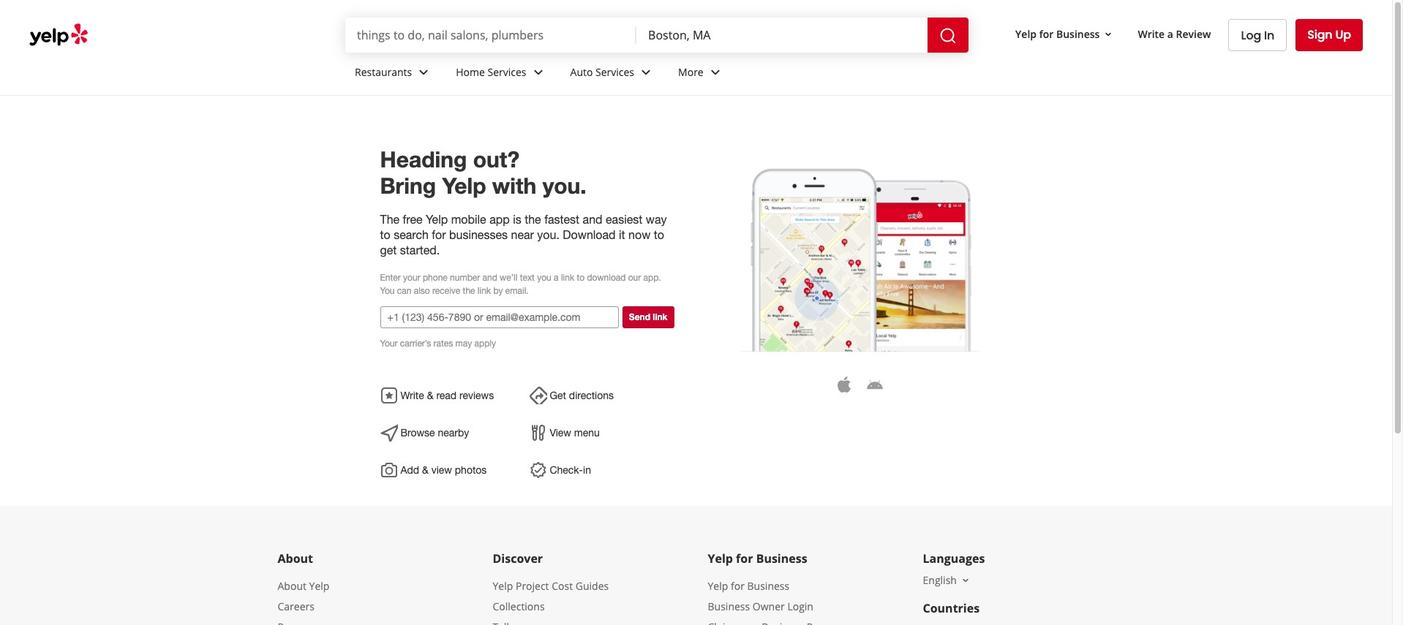 Task type: describe. For each thing, give the bounding box(es) containing it.
sign
[[1308, 26, 1333, 43]]

carrier's
[[400, 339, 431, 349]]

search image
[[939, 27, 957, 44]]

our
[[628, 273, 641, 283]]

owner
[[753, 600, 785, 614]]

yelp inside button
[[1016, 27, 1037, 41]]

get
[[550, 390, 566, 401]]

out?
[[473, 146, 519, 173]]

add & view photos
[[398, 464, 487, 476]]

check-
[[550, 464, 583, 476]]

yelp inside the heading out? bring yelp with you.
[[442, 173, 486, 199]]

enter
[[380, 273, 401, 283]]

about for about
[[278, 551, 313, 567]]

english button
[[923, 574, 972, 588]]

about yelp careers
[[278, 579, 330, 614]]

near
[[511, 228, 534, 241]]

none field find
[[357, 27, 625, 43]]

write for write a review
[[1138, 27, 1165, 41]]

business owner login link
[[708, 600, 814, 614]]

yelp for business link
[[708, 579, 790, 593]]

languages
[[923, 551, 985, 567]]

link inside the send link "button"
[[653, 312, 668, 323]]

up
[[1336, 26, 1351, 43]]

a inside enter your phone number and we'll text you a link to download our app. you can also receive the link by email.
[[554, 273, 559, 283]]

project
[[516, 579, 549, 593]]

can
[[397, 286, 411, 296]]

cost
[[552, 579, 573, 593]]

enter your phone number and we'll text you a link to download our app. you can also receive the link by email.
[[380, 273, 661, 296]]

24 chevron down v2 image for home services
[[529, 63, 547, 81]]

is
[[513, 213, 521, 226]]

browse
[[400, 427, 435, 439]]

0 vertical spatial link
[[561, 273, 574, 283]]

download
[[563, 228, 616, 241]]

careers
[[278, 600, 315, 614]]

yelp project cost guides collections
[[493, 579, 609, 614]]

more
[[678, 65, 704, 79]]

your
[[380, 339, 398, 349]]

in
[[1264, 27, 1275, 44]]

home services link
[[444, 53, 559, 95]]

yelp for business button
[[1010, 21, 1120, 47]]

your
[[403, 273, 420, 283]]

more link
[[667, 53, 736, 95]]

& for add
[[422, 464, 429, 476]]

16 chevron down v2 image for english
[[960, 575, 972, 587]]

yelp project cost guides link
[[493, 579, 609, 593]]

app
[[490, 213, 510, 226]]

send
[[629, 312, 650, 323]]

24 chevron down v2 image for more
[[707, 63, 724, 81]]

it
[[619, 228, 625, 241]]

auto services link
[[559, 53, 667, 95]]

businesses
[[449, 228, 508, 241]]

+1 (123) 456-7890 or email@example.com text field
[[380, 307, 619, 329]]

log in link
[[1229, 19, 1287, 51]]

0 horizontal spatial link
[[478, 286, 491, 296]]

number
[[450, 273, 480, 283]]

sign up
[[1308, 26, 1351, 43]]

restaurants
[[355, 65, 412, 79]]

now
[[629, 228, 651, 241]]

yelp inside yelp project cost guides collections
[[493, 579, 513, 593]]

view
[[431, 464, 452, 476]]

yelp for business inside yelp for business button
[[1016, 27, 1100, 41]]

menu
[[574, 427, 600, 439]]

yelp inside yelp for business business owner login
[[708, 579, 728, 593]]

2 horizontal spatial to
[[654, 228, 664, 241]]

mobile
[[451, 213, 486, 226]]

your carrier's rates may apply
[[380, 339, 496, 349]]

phone
[[423, 273, 448, 283]]

restaurants link
[[343, 53, 444, 95]]

search
[[394, 228, 429, 241]]

download
[[587, 273, 626, 283]]

yelp inside 'about yelp careers'
[[309, 579, 330, 593]]

apply
[[475, 339, 496, 349]]

1 vertical spatial yelp for business
[[708, 551, 807, 567]]

by
[[493, 286, 503, 296]]

you
[[537, 273, 551, 283]]

browse nearby
[[398, 427, 469, 439]]

about for about yelp careers
[[278, 579, 306, 593]]

& for write
[[427, 390, 433, 401]]

also
[[414, 286, 430, 296]]

about yelp link
[[278, 579, 330, 593]]

countries
[[923, 601, 980, 617]]

auto
[[570, 65, 593, 79]]

the inside the free yelp mobile app is the fastest and easiest way to search for businesses near you. download it now to get started.
[[525, 213, 541, 226]]

we'll
[[500, 273, 517, 283]]

write a review link
[[1132, 21, 1217, 47]]

text
[[520, 273, 535, 283]]



Task type: locate. For each thing, give the bounding box(es) containing it.
may
[[455, 339, 472, 349]]

bring
[[380, 173, 436, 199]]

0 horizontal spatial write
[[400, 390, 424, 401]]

careers link
[[278, 600, 315, 614]]

1 vertical spatial link
[[478, 286, 491, 296]]

you. inside the heading out? bring yelp with you.
[[543, 173, 587, 199]]

write & read reviews
[[398, 390, 494, 401]]

services for auto services
[[596, 65, 634, 79]]

the down number
[[463, 286, 475, 296]]

you. up fastest
[[543, 173, 587, 199]]

1 horizontal spatial 16 chevron down v2 image
[[1103, 28, 1115, 40]]

link right send
[[653, 312, 668, 323]]

0 vertical spatial write
[[1138, 27, 1165, 41]]

1 vertical spatial &
[[422, 464, 429, 476]]

1 horizontal spatial none field
[[648, 27, 916, 43]]

1 horizontal spatial 24 chevron down v2 image
[[529, 63, 547, 81]]

send link button
[[622, 307, 674, 329]]

log in
[[1241, 27, 1275, 44]]

a left review
[[1167, 27, 1173, 41]]

heading out? bring yelp with you.
[[380, 146, 587, 199]]

0 horizontal spatial to
[[380, 228, 390, 241]]

2 vertical spatial link
[[653, 312, 668, 323]]

free
[[403, 213, 423, 226]]

1 vertical spatial you.
[[537, 228, 560, 241]]

16 chevron down v2 image inside english popup button
[[960, 575, 972, 587]]

1 vertical spatial about
[[278, 579, 306, 593]]

and inside the free yelp mobile app is the fastest and easiest way to search for businesses near you. download it now to get started.
[[583, 213, 603, 226]]

write a review
[[1138, 27, 1211, 41]]

heading
[[380, 146, 467, 173]]

and inside enter your phone number and we'll text you a link to download our app. you can also receive the link by email.
[[483, 273, 497, 283]]

in
[[583, 464, 591, 476]]

and
[[583, 213, 603, 226], [483, 273, 497, 283]]

nearby
[[438, 427, 469, 439]]

email.
[[505, 286, 529, 296]]

yelp for business business owner login
[[708, 579, 814, 614]]

Find text field
[[357, 27, 625, 43]]

read
[[436, 390, 457, 401]]

for inside the free yelp mobile app is the fastest and easiest way to search for businesses near you. download it now to get started.
[[432, 228, 446, 241]]

24 chevron down v2 image right restaurants
[[415, 63, 433, 81]]

link left by
[[478, 286, 491, 296]]

sign up link
[[1296, 19, 1363, 51]]

& left read
[[427, 390, 433, 401]]

to down the way
[[654, 228, 664, 241]]

1 horizontal spatial a
[[1167, 27, 1173, 41]]

24 chevron down v2 image inside more link
[[707, 63, 724, 81]]

easiest
[[606, 213, 643, 226]]

way
[[646, 213, 667, 226]]

for
[[1039, 27, 1054, 41], [432, 228, 446, 241], [736, 551, 753, 567], [731, 579, 745, 593]]

1 horizontal spatial and
[[583, 213, 603, 226]]

fastest
[[544, 213, 580, 226]]

services right home
[[488, 65, 526, 79]]

&
[[427, 390, 433, 401], [422, 464, 429, 476]]

yelp for business
[[1016, 27, 1100, 41], [708, 551, 807, 567]]

services left 24 chevron down v2 icon
[[596, 65, 634, 79]]

2 horizontal spatial 24 chevron down v2 image
[[707, 63, 724, 81]]

photos
[[455, 464, 487, 476]]

rates
[[434, 339, 453, 349]]

none field near
[[648, 27, 916, 43]]

& right add
[[422, 464, 429, 476]]

1 horizontal spatial to
[[577, 273, 585, 283]]

home
[[456, 65, 485, 79]]

log
[[1241, 27, 1261, 44]]

0 horizontal spatial 16 chevron down v2 image
[[960, 575, 972, 587]]

about up careers
[[278, 579, 306, 593]]

0 vertical spatial the
[[525, 213, 541, 226]]

0 horizontal spatial yelp for business
[[708, 551, 807, 567]]

0 vertical spatial a
[[1167, 27, 1173, 41]]

business categories element
[[343, 53, 1363, 95]]

1 about from the top
[[278, 551, 313, 567]]

review
[[1176, 27, 1211, 41]]

and up by
[[483, 273, 497, 283]]

discover
[[493, 551, 543, 567]]

about inside 'about yelp careers'
[[278, 579, 306, 593]]

a right you at the left of the page
[[554, 273, 559, 283]]

1 vertical spatial and
[[483, 273, 497, 283]]

the inside enter your phone number and we'll text you a link to download our app. you can also receive the link by email.
[[463, 286, 475, 296]]

write left review
[[1138, 27, 1165, 41]]

reviews
[[459, 390, 494, 401]]

0 vertical spatial yelp for business
[[1016, 27, 1100, 41]]

you. inside the free yelp mobile app is the fastest and easiest way to search for businesses near you. download it now to get started.
[[537, 228, 560, 241]]

Near text field
[[648, 27, 916, 43]]

write
[[1138, 27, 1165, 41], [400, 390, 424, 401]]

guides
[[576, 579, 609, 593]]

1 horizontal spatial the
[[525, 213, 541, 226]]

auto services
[[570, 65, 634, 79]]

link right you at the left of the page
[[561, 273, 574, 283]]

0 vertical spatial 16 chevron down v2 image
[[1103, 28, 1115, 40]]

0 horizontal spatial a
[[554, 273, 559, 283]]

the
[[380, 213, 400, 226]]

1 horizontal spatial yelp for business
[[1016, 27, 1100, 41]]

None field
[[357, 27, 625, 43], [648, 27, 916, 43]]

2 about from the top
[[278, 579, 306, 593]]

0 horizontal spatial services
[[488, 65, 526, 79]]

and up download
[[583, 213, 603, 226]]

1 24 chevron down v2 image from the left
[[415, 63, 433, 81]]

16 chevron down v2 image left write a review "link"
[[1103, 28, 1115, 40]]

24 chevron down v2 image inside restaurants link
[[415, 63, 433, 81]]

login
[[788, 600, 814, 614]]

16 chevron down v2 image inside yelp for business button
[[1103, 28, 1115, 40]]

24 chevron down v2 image right more
[[707, 63, 724, 81]]

2 services from the left
[[596, 65, 634, 79]]

1 vertical spatial 16 chevron down v2 image
[[960, 575, 972, 587]]

1 vertical spatial the
[[463, 286, 475, 296]]

write left read
[[400, 390, 424, 401]]

1 vertical spatial a
[[554, 273, 559, 283]]

add
[[400, 464, 419, 476]]

24 chevron down v2 image for restaurants
[[415, 63, 433, 81]]

the free yelp mobile app is the fastest and easiest way to search for businesses near you. download it now to get started.
[[380, 213, 667, 257]]

check-in
[[547, 464, 591, 476]]

24 chevron down v2 image left auto
[[529, 63, 547, 81]]

a inside write a review "link"
[[1167, 27, 1173, 41]]

1 horizontal spatial services
[[596, 65, 634, 79]]

collections link
[[493, 600, 545, 614]]

yelp inside the free yelp mobile app is the fastest and easiest way to search for businesses near you. download it now to get started.
[[426, 213, 448, 226]]

the
[[525, 213, 541, 226], [463, 286, 475, 296]]

about
[[278, 551, 313, 567], [278, 579, 306, 593]]

16 chevron down v2 image
[[1103, 28, 1115, 40], [960, 575, 972, 587]]

business inside yelp for business button
[[1056, 27, 1100, 41]]

16 chevron down v2 image down languages
[[960, 575, 972, 587]]

to left download
[[577, 273, 585, 283]]

you
[[380, 286, 395, 296]]

0 vertical spatial and
[[583, 213, 603, 226]]

business
[[1056, 27, 1100, 41], [756, 551, 807, 567], [747, 579, 790, 593], [708, 600, 750, 614]]

0 horizontal spatial and
[[483, 273, 497, 283]]

0 vertical spatial &
[[427, 390, 433, 401]]

write inside write a review "link"
[[1138, 27, 1165, 41]]

24 chevron down v2 image inside home services link
[[529, 63, 547, 81]]

with
[[492, 173, 536, 199]]

english
[[923, 574, 957, 588]]

to up get
[[380, 228, 390, 241]]

1 services from the left
[[488, 65, 526, 79]]

home services
[[456, 65, 526, 79]]

1 none field from the left
[[357, 27, 625, 43]]

app.
[[643, 273, 661, 283]]

services for home services
[[488, 65, 526, 79]]

3 24 chevron down v2 image from the left
[[707, 63, 724, 81]]

view
[[550, 427, 571, 439]]

0 horizontal spatial the
[[463, 286, 475, 296]]

0 horizontal spatial none field
[[357, 27, 625, 43]]

you. down fastest
[[537, 228, 560, 241]]

write for write & read reviews
[[400, 390, 424, 401]]

16 chevron down v2 image for yelp for business
[[1103, 28, 1115, 40]]

the right is
[[525, 213, 541, 226]]

for inside yelp for business business owner login
[[731, 579, 745, 593]]

2 horizontal spatial link
[[653, 312, 668, 323]]

1 horizontal spatial link
[[561, 273, 574, 283]]

a
[[1167, 27, 1173, 41], [554, 273, 559, 283]]

None search field
[[345, 18, 972, 53]]

0 vertical spatial you.
[[543, 173, 587, 199]]

yelp
[[1016, 27, 1037, 41], [442, 173, 486, 199], [426, 213, 448, 226], [708, 551, 733, 567], [309, 579, 330, 593], [493, 579, 513, 593], [708, 579, 728, 593]]

24 chevron down v2 image
[[415, 63, 433, 81], [529, 63, 547, 81], [707, 63, 724, 81]]

started.
[[400, 244, 440, 257]]

0 vertical spatial about
[[278, 551, 313, 567]]

to inside enter your phone number and we'll text you a link to download our app. you can also receive the link by email.
[[577, 273, 585, 283]]

for inside button
[[1039, 27, 1054, 41]]

send link
[[629, 312, 668, 323]]

1 vertical spatial write
[[400, 390, 424, 401]]

2 none field from the left
[[648, 27, 916, 43]]

1 horizontal spatial write
[[1138, 27, 1165, 41]]

directions
[[569, 390, 614, 401]]

you.
[[543, 173, 587, 199], [537, 228, 560, 241]]

about up about yelp link
[[278, 551, 313, 567]]

2 24 chevron down v2 image from the left
[[529, 63, 547, 81]]

24 chevron down v2 image
[[637, 63, 655, 81]]

0 horizontal spatial 24 chevron down v2 image
[[415, 63, 433, 81]]



Task type: vqa. For each thing, say whether or not it's contained in the screenshot.
the Religious Organizations
no



